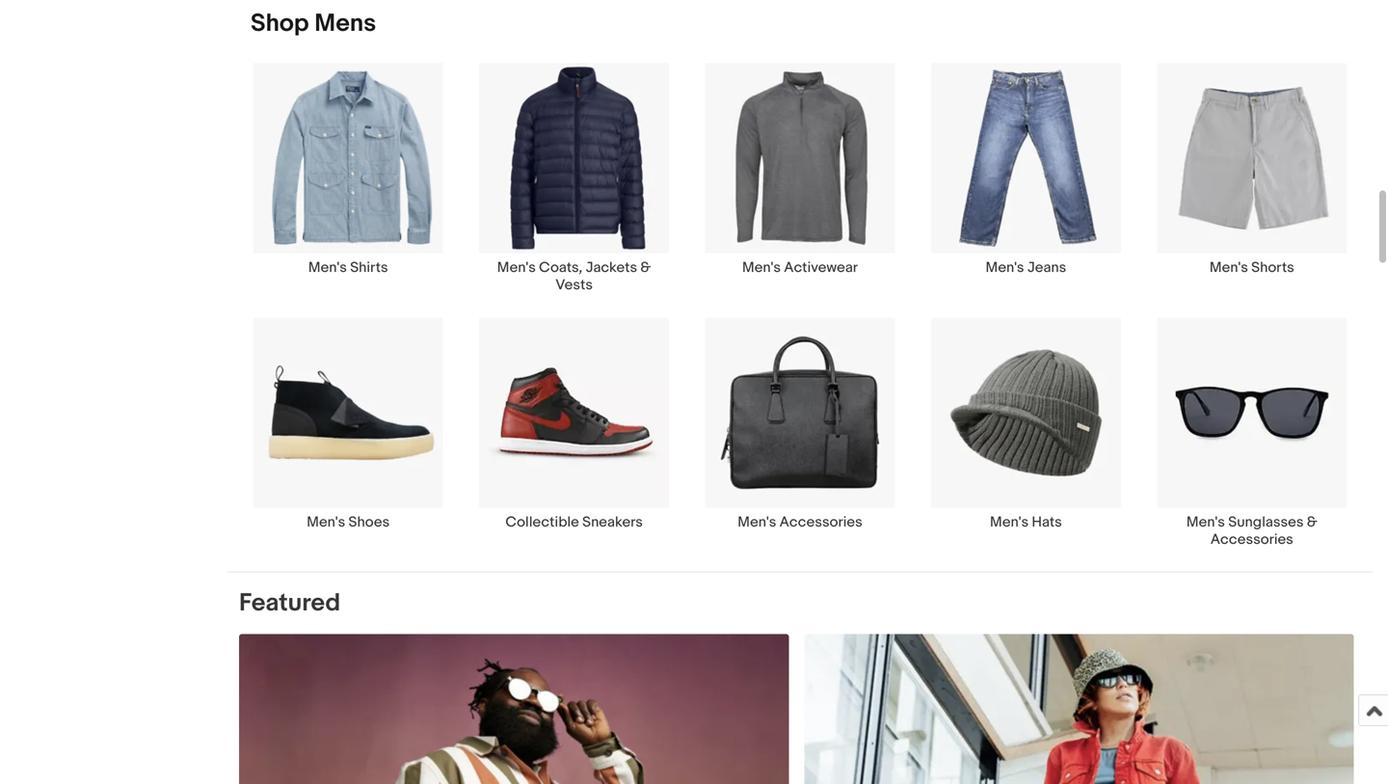 Task type: describe. For each thing, give the bounding box(es) containing it.
collectible
[[506, 514, 579, 531]]

sneakers
[[583, 514, 643, 531]]

men's for men's jeans
[[986, 259, 1025, 276]]

men's accessories link
[[687, 317, 914, 531]]

men's for men's shoes
[[307, 514, 345, 531]]

men's shoes
[[307, 514, 390, 531]]

men's sunglasses & accessories
[[1187, 514, 1318, 548]]

shoes
[[349, 514, 390, 531]]

men's jeans
[[986, 259, 1067, 276]]

vests
[[556, 276, 593, 294]]

men's for men's sunglasses & accessories
[[1187, 514, 1226, 531]]

& inside the men's sunglasses & accessories
[[1308, 514, 1318, 531]]

men's activewear link
[[687, 62, 914, 276]]

men's for men's accessories
[[738, 514, 777, 531]]

sunglasses
[[1229, 514, 1304, 531]]

men's for men's coats, jackets & vests
[[497, 259, 536, 276]]

men's sunglasses & accessories link
[[1140, 317, 1366, 548]]

men's for men's activewear
[[743, 259, 781, 276]]

jackets
[[586, 259, 638, 276]]

shorts
[[1252, 259, 1295, 276]]

accessories inside men's accessories link
[[780, 514, 863, 531]]

men's accessories
[[738, 514, 863, 531]]

men's coats, jackets & vests link
[[461, 62, 687, 294]]

collectible sneakers link
[[461, 317, 687, 531]]

men's shirts link
[[235, 62, 461, 276]]

mens
[[315, 9, 376, 39]]

men's shoes link
[[235, 317, 461, 531]]

shirts
[[350, 259, 388, 276]]

hats
[[1032, 514, 1063, 531]]

men's coats, jackets & vests
[[497, 259, 651, 294]]

accessories inside the men's sunglasses & accessories
[[1211, 531, 1294, 548]]

men's jeans link
[[914, 62, 1140, 276]]



Task type: vqa. For each thing, say whether or not it's contained in the screenshot.
refurbished
no



Task type: locate. For each thing, give the bounding box(es) containing it.
men's shirts
[[308, 259, 388, 276]]

& right sunglasses at the right of the page
[[1308, 514, 1318, 531]]

accessories
[[780, 514, 863, 531], [1211, 531, 1294, 548]]

men's shorts link
[[1140, 62, 1366, 276]]

list containing men's shirts
[[228, 62, 1373, 571]]

shop mens
[[251, 9, 376, 39]]

& right 'jackets'
[[641, 259, 651, 276]]

collectible sneakers
[[506, 514, 643, 531]]

0 horizontal spatial &
[[641, 259, 651, 276]]

&
[[641, 259, 651, 276], [1308, 514, 1318, 531]]

men's inside 'link'
[[307, 514, 345, 531]]

men's for men's hats
[[991, 514, 1029, 531]]

men's
[[308, 259, 347, 276], [497, 259, 536, 276], [743, 259, 781, 276], [986, 259, 1025, 276], [1210, 259, 1249, 276], [307, 514, 345, 531], [738, 514, 777, 531], [991, 514, 1029, 531], [1187, 514, 1226, 531]]

shop
[[251, 9, 309, 39]]

activewear
[[784, 259, 858, 276]]

& inside men's coats, jackets & vests
[[641, 259, 651, 276]]

0 vertical spatial &
[[641, 259, 651, 276]]

coats,
[[539, 259, 583, 276]]

list
[[228, 62, 1373, 571]]

1 vertical spatial &
[[1308, 514, 1318, 531]]

None text field
[[239, 634, 789, 784], [805, 634, 1355, 784], [239, 634, 789, 784], [805, 634, 1355, 784]]

0 horizontal spatial accessories
[[780, 514, 863, 531]]

men's for men's shorts
[[1210, 259, 1249, 276]]

men's hats link
[[914, 317, 1140, 531]]

men's hats
[[991, 514, 1063, 531]]

men's activewear
[[743, 259, 858, 276]]

men's for men's shirts
[[308, 259, 347, 276]]

featured
[[239, 588, 341, 618]]

men's shorts
[[1210, 259, 1295, 276]]

jeans
[[1028, 259, 1067, 276]]

1 horizontal spatial accessories
[[1211, 531, 1294, 548]]

1 horizontal spatial &
[[1308, 514, 1318, 531]]

men's inside the men's sunglasses & accessories
[[1187, 514, 1226, 531]]

men's inside men's coats, jackets & vests
[[497, 259, 536, 276]]



